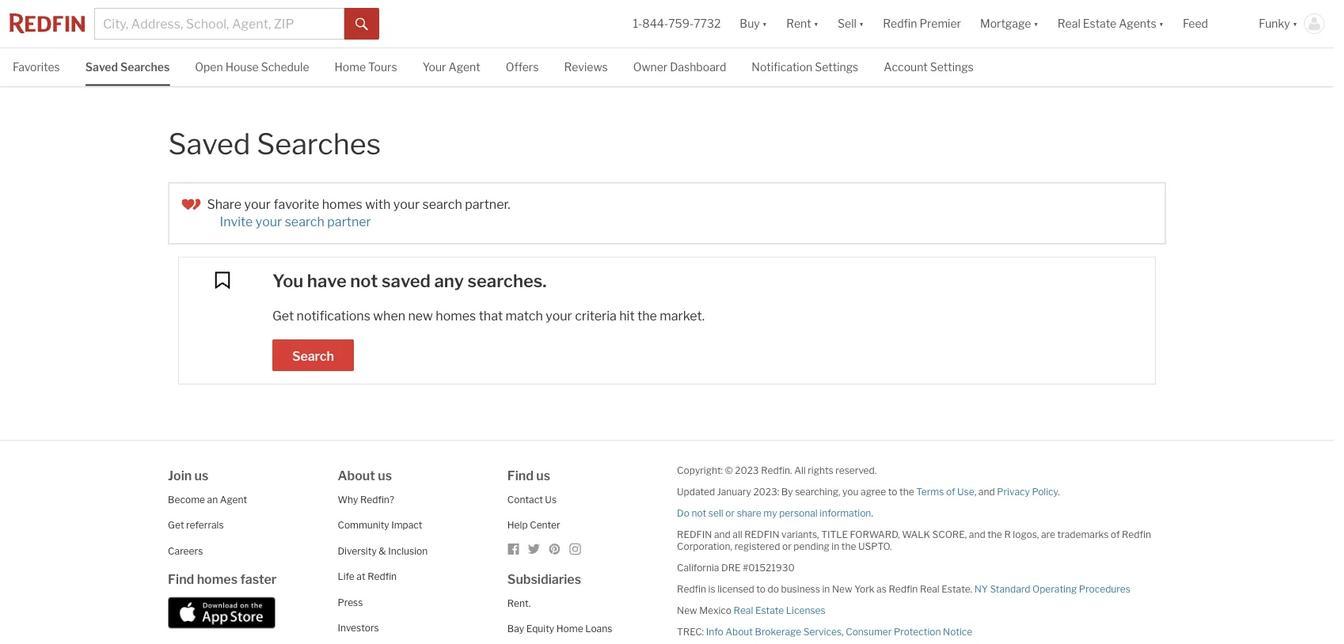 Task type: locate. For each thing, give the bounding box(es) containing it.
0 horizontal spatial settings
[[815, 61, 859, 74]]

▾ right funky
[[1293, 17, 1298, 30]]

and right use
[[979, 486, 995, 498]]

partner
[[327, 214, 371, 230]]

saved
[[85, 61, 118, 74], [168, 126, 251, 161]]

1 vertical spatial to
[[756, 584, 766, 595]]

▾ right agents on the top of the page
[[1159, 17, 1164, 30]]

to right agree
[[888, 486, 898, 498]]

sell
[[838, 17, 857, 30]]

invite
[[220, 214, 253, 230]]

agent
[[449, 61, 480, 74], [220, 494, 247, 506]]

new
[[832, 584, 853, 595], [677, 605, 697, 616]]

redfin
[[883, 17, 917, 30], [1122, 529, 1151, 540], [368, 571, 397, 583], [677, 584, 706, 595], [889, 584, 918, 595]]

your right the match
[[546, 308, 572, 323]]

us up the redfin?
[[378, 468, 392, 483]]

search left "partner."
[[423, 197, 462, 212]]

notification settings link
[[752, 48, 859, 84]]

of
[[946, 486, 955, 498], [1111, 529, 1120, 540]]

new left 'york' on the right bottom of page
[[832, 584, 853, 595]]

, left consumer
[[842, 626, 844, 638]]

brokerage
[[755, 626, 802, 638]]

0 vertical spatial find
[[507, 468, 534, 483]]

saved up share
[[168, 126, 251, 161]]

0 horizontal spatial get
[[168, 520, 184, 531]]

contact
[[507, 494, 543, 506]]

0 horizontal spatial us
[[194, 468, 209, 483]]

life
[[338, 571, 355, 583]]

redfin is licensed to do business in new york as redfin real estate. ny standard operating procedures
[[677, 584, 1131, 595]]

agent right an
[[220, 494, 247, 506]]

pending
[[794, 541, 830, 552]]

©
[[725, 465, 733, 476]]

estate inside dropdown button
[[1083, 17, 1117, 30]]

operating
[[1033, 584, 1077, 595]]

saved searches
[[85, 61, 170, 74], [168, 126, 381, 161]]

or down variants,
[[782, 541, 792, 552]]

1 vertical spatial find
[[168, 572, 194, 588]]

1-
[[633, 17, 642, 30]]

become
[[168, 494, 205, 506]]

have
[[307, 270, 347, 292]]

help center
[[507, 520, 560, 531]]

1 vertical spatial ,
[[842, 626, 844, 638]]

estate
[[1083, 17, 1117, 30], [755, 605, 784, 616]]

updated january 2023: by searching, you agree to the terms of use , and privacy policy .
[[677, 486, 1060, 498]]

0 vertical spatial new
[[832, 584, 853, 595]]

redfin up registered
[[745, 529, 780, 540]]

1 vertical spatial agent
[[220, 494, 247, 506]]

2 settings from the left
[[930, 61, 974, 74]]

homes up partner
[[322, 197, 362, 212]]

your up invite
[[244, 197, 271, 212]]

sell ▾ button
[[838, 0, 864, 48]]

0 horizontal spatial not
[[350, 270, 378, 292]]

find for find us
[[507, 468, 534, 483]]

▾ right rent
[[814, 17, 819, 30]]

▾ for funky ▾
[[1293, 17, 1298, 30]]

and right score,
[[969, 529, 986, 540]]

agree
[[861, 486, 886, 498]]

1 horizontal spatial find
[[507, 468, 534, 483]]

homes left that
[[436, 308, 476, 323]]

or inside redfin and all redfin variants, title forward, walk score, and the r logos, are trademarks of redfin corporation, registered or pending in the uspto.
[[782, 541, 792, 552]]

1 vertical spatial .
[[871, 508, 873, 519]]

of right trademarks
[[1111, 529, 1120, 540]]

your right with
[[393, 197, 420, 212]]

us up us
[[536, 468, 550, 483]]

3 ▾ from the left
[[859, 17, 864, 30]]

estate down do
[[755, 605, 784, 616]]

real estate licenses link
[[734, 605, 826, 616]]

2 us from the left
[[378, 468, 392, 483]]

procedures
[[1079, 584, 1131, 595]]

▾
[[762, 17, 767, 30], [814, 17, 819, 30], [859, 17, 864, 30], [1034, 17, 1039, 30], [1159, 17, 1164, 30], [1293, 17, 1298, 30]]

new
[[408, 308, 433, 323]]

0 vertical spatial in
[[832, 541, 840, 552]]

redfin instagram image
[[569, 543, 582, 556]]

1 settings from the left
[[815, 61, 859, 74]]

rent
[[786, 17, 811, 30]]

as
[[877, 584, 887, 595]]

1 horizontal spatial settings
[[930, 61, 974, 74]]

find down careers
[[168, 572, 194, 588]]

1 horizontal spatial redfin
[[745, 529, 780, 540]]

real left the estate.
[[920, 584, 940, 595]]

0 horizontal spatial saved
[[85, 61, 118, 74]]

1 vertical spatial saved
[[168, 126, 251, 161]]

get down the you
[[272, 308, 294, 323]]

1 vertical spatial search
[[285, 214, 325, 230]]

2 vertical spatial homes
[[197, 572, 238, 588]]

1 vertical spatial get
[[168, 520, 184, 531]]

1 horizontal spatial new
[[832, 584, 853, 595]]

of left use
[[946, 486, 955, 498]]

not right 'have'
[[350, 270, 378, 292]]

1 horizontal spatial not
[[692, 508, 707, 519]]

settings down sell
[[815, 61, 859, 74]]

search down favorite
[[285, 214, 325, 230]]

0 horizontal spatial real
[[734, 605, 753, 616]]

buy ▾ button
[[730, 0, 777, 48]]

1 horizontal spatial about
[[726, 626, 753, 638]]

or right sell
[[726, 508, 735, 519]]

real estate agents ▾ link
[[1058, 0, 1164, 48]]

sell
[[709, 508, 724, 519]]

invite your search partner link
[[220, 214, 371, 230]]

consumer protection notice link
[[846, 626, 973, 638]]

home
[[335, 61, 366, 74], [557, 624, 583, 635]]

▾ right buy
[[762, 17, 767, 30]]

, left privacy
[[975, 486, 977, 498]]

get up careers button at the bottom left of page
[[168, 520, 184, 531]]

redfin left premier
[[883, 17, 917, 30]]

1 horizontal spatial in
[[832, 541, 840, 552]]

0 vertical spatial search
[[423, 197, 462, 212]]

in right the business
[[822, 584, 830, 595]]

in inside redfin and all redfin variants, title forward, walk score, and the r logos, are trademarks of redfin corporation, registered or pending in the uspto.
[[832, 541, 840, 552]]

settings down premier
[[930, 61, 974, 74]]

0 horizontal spatial about
[[338, 468, 375, 483]]

about up why at the left of page
[[338, 468, 375, 483]]

careers
[[168, 546, 203, 557]]

1 horizontal spatial get
[[272, 308, 294, 323]]

1 horizontal spatial .
[[1058, 486, 1060, 498]]

redfin inside redfin and all redfin variants, title forward, walk score, and the r logos, are trademarks of redfin corporation, registered or pending in the uspto.
[[1122, 529, 1151, 540]]

0 horizontal spatial homes
[[197, 572, 238, 588]]

account settings link
[[884, 48, 974, 84]]

redfin inside button
[[883, 17, 917, 30]]

2 redfin from the left
[[745, 529, 780, 540]]

redfin right trademarks
[[1122, 529, 1151, 540]]

0 horizontal spatial redfin
[[677, 529, 712, 540]]

searches up favorite
[[257, 126, 381, 161]]

mortgage ▾ button
[[971, 0, 1048, 48]]

1 horizontal spatial homes
[[322, 197, 362, 212]]

trademarks
[[1058, 529, 1109, 540]]

0 horizontal spatial home
[[335, 61, 366, 74]]

my
[[764, 508, 777, 519]]

redfin premier button
[[874, 0, 971, 48]]

1 vertical spatial in
[[822, 584, 830, 595]]

buy ▾
[[740, 17, 767, 30]]

4 ▾ from the left
[[1034, 17, 1039, 30]]

us right the join
[[194, 468, 209, 483]]

rent.
[[507, 598, 531, 609]]

your
[[423, 61, 446, 74]]

get referrals
[[168, 520, 224, 531]]

real down licensed
[[734, 605, 753, 616]]

rent ▾
[[786, 17, 819, 30]]

diversity
[[338, 546, 377, 557]]

,
[[975, 486, 977, 498], [842, 626, 844, 638]]

1 horizontal spatial search
[[423, 197, 462, 212]]

0 horizontal spatial find
[[168, 572, 194, 588]]

saved
[[382, 270, 431, 292]]

6 ▾ from the left
[[1293, 17, 1298, 30]]

0 vertical spatial of
[[946, 486, 955, 498]]

1 horizontal spatial saved
[[168, 126, 251, 161]]

rent ▾ button
[[786, 0, 819, 48]]

to left do
[[756, 584, 766, 595]]

do not sell or share my personal information .
[[677, 508, 873, 519]]

1 vertical spatial of
[[1111, 529, 1120, 540]]

careers button
[[168, 546, 203, 557]]

premier
[[920, 17, 961, 30]]

1 ▾ from the left
[[762, 17, 767, 30]]

0 horizontal spatial or
[[726, 508, 735, 519]]

impact
[[391, 520, 422, 531]]

not right do
[[692, 508, 707, 519]]

0 horizontal spatial search
[[285, 214, 325, 230]]

1 vertical spatial estate
[[755, 605, 784, 616]]

2 horizontal spatial homes
[[436, 308, 476, 323]]

equity
[[526, 624, 554, 635]]

1 vertical spatial real
[[920, 584, 940, 595]]

2 horizontal spatial real
[[1058, 17, 1081, 30]]

join us
[[168, 468, 209, 483]]

City, Address, School, Agent, ZIP search field
[[94, 8, 344, 40]]

homes up download the redfin app on the apple app store image
[[197, 572, 238, 588]]

home left tours
[[335, 61, 366, 74]]

0 vertical spatial get
[[272, 308, 294, 323]]

about right info
[[726, 626, 753, 638]]

▾ right sell
[[859, 17, 864, 30]]

saved right favorites
[[85, 61, 118, 74]]

0 horizontal spatial agent
[[220, 494, 247, 506]]

0 horizontal spatial to
[[756, 584, 766, 595]]

1 us from the left
[[194, 468, 209, 483]]

1 horizontal spatial ,
[[975, 486, 977, 498]]

1 horizontal spatial of
[[1111, 529, 1120, 540]]

mortgage
[[980, 17, 1031, 30]]

york
[[855, 584, 875, 595]]

copyright:
[[677, 465, 723, 476]]

0 vertical spatial .
[[1058, 486, 1060, 498]]

contact us button
[[507, 494, 557, 506]]

the left the terms
[[900, 486, 914, 498]]

0 horizontal spatial in
[[822, 584, 830, 595]]

personal
[[779, 508, 818, 519]]

759-
[[668, 17, 694, 30]]

1 vertical spatial new
[[677, 605, 697, 616]]

1 horizontal spatial home
[[557, 624, 583, 635]]

0 vertical spatial real
[[1058, 17, 1081, 30]]

owner
[[633, 61, 668, 74]]

are
[[1041, 529, 1056, 540]]

1 horizontal spatial us
[[378, 468, 392, 483]]

2 ▾ from the left
[[814, 17, 819, 30]]

us for find us
[[536, 468, 550, 483]]

january
[[717, 486, 751, 498]]

redfin up corporation,
[[677, 529, 712, 540]]

searches left open
[[120, 61, 170, 74]]

1 horizontal spatial real
[[920, 584, 940, 595]]

open house schedule link
[[195, 48, 309, 84]]

1 horizontal spatial or
[[782, 541, 792, 552]]

match
[[506, 308, 543, 323]]

1 vertical spatial searches
[[257, 126, 381, 161]]

0 vertical spatial estate
[[1083, 17, 1117, 30]]

3 us from the left
[[536, 468, 550, 483]]

new up trec:
[[677, 605, 697, 616]]

hit
[[619, 308, 635, 323]]

to
[[888, 486, 898, 498], [756, 584, 766, 595]]

privacy
[[997, 486, 1030, 498]]

score,
[[932, 529, 967, 540]]

0 vertical spatial agent
[[449, 61, 480, 74]]

agent right your
[[449, 61, 480, 74]]

in down title
[[832, 541, 840, 552]]

1 vertical spatial homes
[[436, 308, 476, 323]]

1 horizontal spatial to
[[888, 486, 898, 498]]

2 horizontal spatial us
[[536, 468, 550, 483]]

0 vertical spatial saved
[[85, 61, 118, 74]]

find up contact
[[507, 468, 534, 483]]

logos,
[[1013, 529, 1039, 540]]

estate left agents on the top of the page
[[1083, 17, 1117, 30]]

get referrals button
[[168, 520, 224, 531]]

favorites
[[13, 61, 60, 74]]

. right privacy
[[1058, 486, 1060, 498]]

▾ for buy ▾
[[762, 17, 767, 30]]

real right mortgage ▾
[[1058, 17, 1081, 30]]

home left loans on the left of the page
[[557, 624, 583, 635]]

and left all
[[714, 529, 731, 540]]

your
[[244, 197, 271, 212], [393, 197, 420, 212], [256, 214, 282, 230], [546, 308, 572, 323]]

new mexico real estate licenses
[[677, 605, 826, 616]]

notifications
[[297, 308, 371, 323]]

1-844-759-7732
[[633, 17, 721, 30]]

referrals
[[186, 520, 224, 531]]

1 horizontal spatial estate
[[1083, 17, 1117, 30]]

0 vertical spatial homes
[[322, 197, 362, 212]]

1 horizontal spatial searches
[[257, 126, 381, 161]]

0 vertical spatial to
[[888, 486, 898, 498]]

0 horizontal spatial searches
[[120, 61, 170, 74]]

. down agree
[[871, 508, 873, 519]]

the right 'hit'
[[637, 308, 657, 323]]

1 vertical spatial or
[[782, 541, 792, 552]]

▾ right mortgage
[[1034, 17, 1039, 30]]

offers
[[506, 61, 539, 74]]



Task type: vqa. For each thing, say whether or not it's contained in the screenshot.
© at the right bottom of page
yes



Task type: describe. For each thing, give the bounding box(es) containing it.
info
[[706, 626, 724, 638]]

community impact button
[[338, 520, 422, 531]]

1 vertical spatial saved searches
[[168, 126, 381, 161]]

redfin.
[[761, 465, 792, 476]]

settings for account settings
[[930, 61, 974, 74]]

favorites link
[[13, 48, 60, 84]]

center
[[530, 520, 560, 531]]

corporation,
[[677, 541, 733, 552]]

share your favorite homes with your search partner. invite your search partner
[[207, 197, 510, 230]]

forward,
[[850, 529, 900, 540]]

sell ▾ button
[[828, 0, 874, 48]]

redfin left is
[[677, 584, 706, 595]]

funky ▾
[[1259, 17, 1298, 30]]

download the redfin app on the apple app store image
[[168, 597, 276, 629]]

0 vertical spatial not
[[350, 270, 378, 292]]

submit search image
[[356, 18, 368, 31]]

tours
[[368, 61, 397, 74]]

0 horizontal spatial new
[[677, 605, 697, 616]]

0 vertical spatial ,
[[975, 486, 977, 498]]

california dre #01521930
[[677, 562, 795, 574]]

0 horizontal spatial estate
[[755, 605, 784, 616]]

become an agent
[[168, 494, 247, 506]]

rent. button
[[507, 598, 531, 609]]

5 ▾ from the left
[[1159, 17, 1164, 30]]

dre
[[721, 562, 741, 574]]

your agent
[[423, 61, 480, 74]]

0 horizontal spatial of
[[946, 486, 955, 498]]

all
[[794, 465, 806, 476]]

0 horizontal spatial .
[[871, 508, 873, 519]]

use
[[957, 486, 975, 498]]

standard
[[990, 584, 1031, 595]]

redfin and all redfin variants, title forward, walk score, and the r logos, are trademarks of redfin corporation, registered or pending in the uspto.
[[677, 529, 1151, 552]]

policy
[[1032, 486, 1058, 498]]

criteria
[[575, 308, 617, 323]]

feed button
[[1174, 0, 1250, 48]]

ny
[[975, 584, 988, 595]]

owner dashboard
[[633, 61, 726, 74]]

title
[[821, 529, 848, 540]]

community impact
[[338, 520, 422, 531]]

1 redfin from the left
[[677, 529, 712, 540]]

do
[[768, 584, 779, 595]]

1 vertical spatial not
[[692, 508, 707, 519]]

loans
[[585, 624, 612, 635]]

house
[[225, 61, 259, 74]]

homes inside share your favorite homes with your search partner. invite your search partner
[[322, 197, 362, 212]]

real inside dropdown button
[[1058, 17, 1081, 30]]

help
[[507, 520, 528, 531]]

▾ for rent ▾
[[814, 17, 819, 30]]

life at redfin button
[[338, 571, 397, 583]]

0 vertical spatial searches
[[120, 61, 170, 74]]

▾ for sell ▾
[[859, 17, 864, 30]]

of inside redfin and all redfin variants, title forward, walk score, and the r logos, are trademarks of redfin corporation, registered or pending in the uspto.
[[1111, 529, 1120, 540]]

business
[[781, 584, 820, 595]]

become an agent button
[[168, 494, 247, 506]]

life at redfin
[[338, 571, 397, 583]]

real estate agents ▾
[[1058, 17, 1164, 30]]

you have not saved any searches.
[[272, 270, 547, 292]]

0 vertical spatial saved searches
[[85, 61, 170, 74]]

inclusion
[[388, 546, 428, 557]]

0 vertical spatial or
[[726, 508, 735, 519]]

schedule
[[261, 61, 309, 74]]

0 horizontal spatial ,
[[842, 626, 844, 638]]

mexico
[[699, 605, 732, 616]]

redfin premier
[[883, 17, 961, 30]]

reviews
[[564, 61, 608, 74]]

trec: info about brokerage services , consumer protection notice
[[677, 626, 973, 638]]

is
[[708, 584, 716, 595]]

consumer
[[846, 626, 892, 638]]

the down title
[[842, 541, 856, 552]]

market.
[[660, 308, 705, 323]]

7732
[[694, 17, 721, 30]]

the left r
[[988, 529, 1002, 540]]

ny standard operating procedures link
[[975, 584, 1131, 595]]

open
[[195, 61, 223, 74]]

1 vertical spatial home
[[557, 624, 583, 635]]

get for get referrals
[[168, 520, 184, 531]]

join
[[168, 468, 192, 483]]

us for about us
[[378, 468, 392, 483]]

reviews link
[[564, 48, 608, 84]]

by
[[781, 486, 793, 498]]

subsidiaries
[[507, 572, 581, 587]]

1 vertical spatial about
[[726, 626, 753, 638]]

why redfin?
[[338, 494, 394, 506]]

home tours link
[[335, 48, 397, 84]]

account
[[884, 61, 928, 74]]

us for join us
[[194, 468, 209, 483]]

search button
[[272, 340, 354, 371]]

an
[[207, 494, 218, 506]]

partner.
[[465, 197, 510, 212]]

find for find homes faster
[[168, 572, 194, 588]]

▾ for mortgage ▾
[[1034, 17, 1039, 30]]

real estate agents ▾ button
[[1048, 0, 1174, 48]]

bay
[[507, 624, 524, 635]]

0 vertical spatial home
[[335, 61, 366, 74]]

redfin right at
[[368, 571, 397, 583]]

redfin twitter image
[[528, 543, 541, 556]]

bay equity home loans
[[507, 624, 612, 635]]

your right invite
[[256, 214, 282, 230]]

get notifications when new homes that match your criteria hit the market.
[[272, 308, 705, 323]]

redfin pinterest image
[[549, 543, 561, 556]]

faster
[[240, 572, 277, 588]]

settings for notification settings
[[815, 61, 859, 74]]

help center button
[[507, 520, 560, 531]]

why
[[338, 494, 358, 506]]

open house schedule
[[195, 61, 309, 74]]

you
[[272, 270, 303, 292]]

redfin facebook image
[[507, 543, 520, 556]]

0 vertical spatial about
[[338, 468, 375, 483]]

mortgage ▾ button
[[980, 0, 1039, 48]]

redfin right as
[[889, 584, 918, 595]]

844-
[[642, 17, 668, 30]]

2 vertical spatial real
[[734, 605, 753, 616]]

get for get notifications when new homes that match your criteria hit the market.
[[272, 308, 294, 323]]

california
[[677, 562, 719, 574]]

account settings
[[884, 61, 974, 74]]

buy
[[740, 17, 760, 30]]

terms
[[916, 486, 944, 498]]

share
[[207, 197, 242, 212]]

owner dashboard link
[[633, 48, 726, 84]]

privacy policy link
[[997, 486, 1058, 498]]

1 horizontal spatial agent
[[449, 61, 480, 74]]



